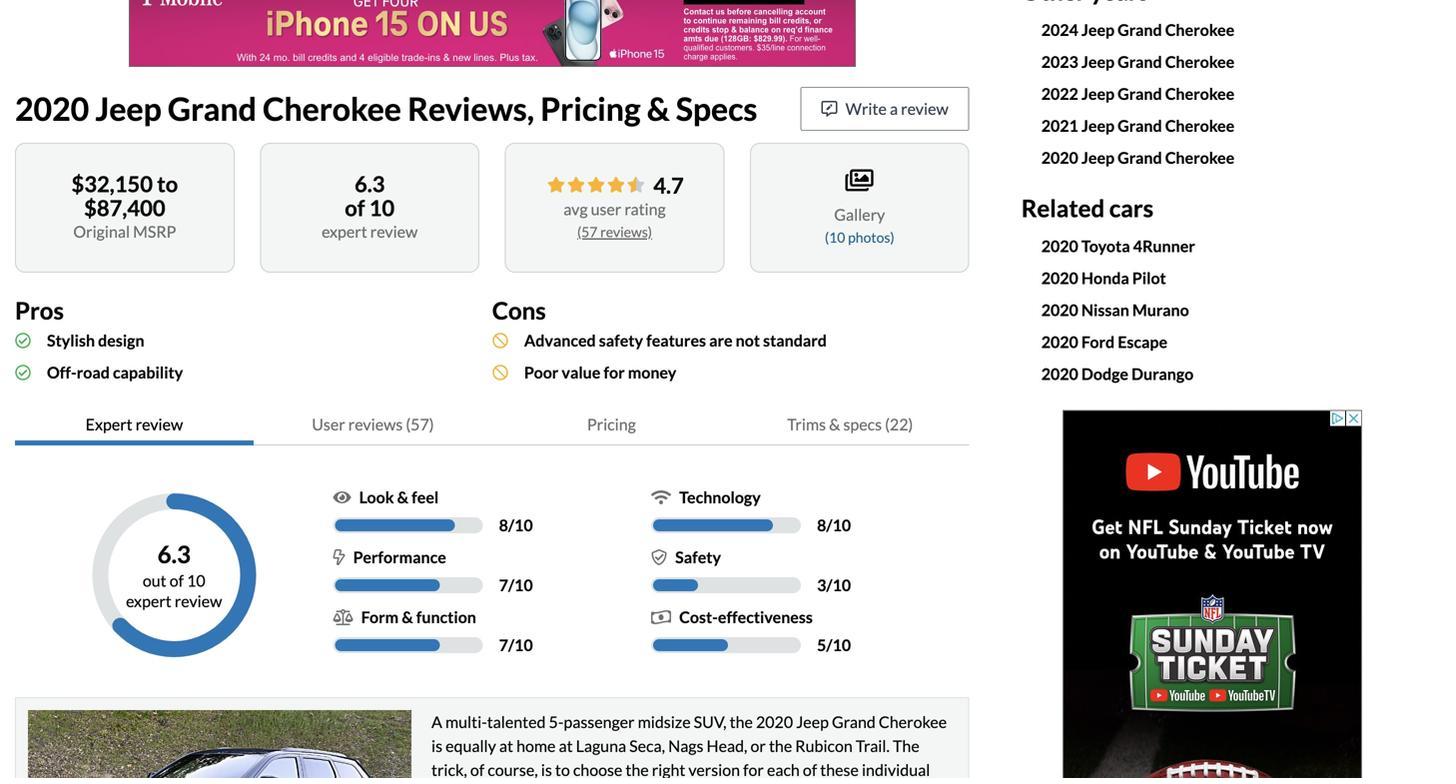 Task type: vqa. For each thing, say whether or not it's contained in the screenshot.
BAN 'icon'
yes



Task type: describe. For each thing, give the bounding box(es) containing it.
trims & specs (22) tab
[[731, 405, 970, 446]]

bolt image
[[333, 550, 345, 566]]

jeep for 2022 jeep grand cherokee
[[1082, 84, 1115, 103]]

$32,150 to $87,400 original msrp
[[71, 171, 178, 241]]

avg user rating (57 reviews)
[[564, 199, 666, 240]]

10 inside the 6.3 out of 10 expert review
[[187, 571, 206, 590]]

6.3 for of
[[158, 540, 191, 569]]

cherokee for 2024 jeep grand cherokee
[[1166, 20, 1235, 39]]

2020 ford escape
[[1042, 332, 1168, 352]]

/ for cost-effectiveness
[[827, 636, 833, 655]]

10 for technology
[[833, 516, 852, 535]]

out
[[143, 571, 167, 590]]

3
[[817, 576, 827, 595]]

photos)
[[848, 229, 895, 246]]

8 for technology
[[817, 516, 827, 535]]

2023
[[1042, 52, 1079, 71]]

cherokee for 2022 jeep grand cherokee
[[1166, 84, 1235, 103]]

pricing tab
[[492, 405, 731, 446]]

advanced
[[524, 331, 596, 350]]

review inside 6.3 of 10 expert review
[[370, 222, 418, 241]]

or
[[751, 736, 766, 756]]

2 vertical spatial the
[[626, 760, 649, 778]]

wifi image
[[652, 490, 672, 506]]

a
[[432, 712, 443, 732]]

/ for performance
[[508, 576, 515, 595]]

write a review
[[846, 99, 949, 118]]

8 / 10 for technology
[[817, 516, 852, 535]]

check circle image for off-road capability
[[15, 365, 31, 381]]

value
[[562, 363, 601, 382]]

6.3 out of 10 expert review
[[126, 540, 222, 611]]

2020 for 2020 ford escape
[[1042, 332, 1079, 352]]

cherokee for 2020 jeep grand cherokee reviews, pricing & specs
[[263, 89, 402, 128]]

tab list containing expert review
[[15, 405, 970, 446]]

shield check image
[[652, 550, 668, 566]]

2022 jeep grand cherokee link
[[1042, 84, 1235, 103]]

6.3 of 10 expert review
[[322, 171, 418, 241]]

review inside button
[[901, 99, 949, 118]]

2020 for 2020 toyota 4runner
[[1042, 236, 1079, 256]]

features
[[647, 331, 706, 350]]

capability
[[113, 363, 183, 382]]

poor
[[524, 363, 559, 382]]

function
[[416, 608, 477, 627]]

grand for 2020 jeep grand cherokee
[[1118, 148, 1163, 167]]

2023 jeep grand cherokee link
[[1042, 52, 1235, 71]]

rubicon
[[796, 736, 853, 756]]

look
[[359, 488, 394, 507]]

ban image for advanced safety features are not standard
[[492, 333, 508, 349]]

0 horizontal spatial for
[[604, 363, 625, 382]]

related
[[1022, 194, 1105, 222]]

course,
[[488, 760, 538, 778]]

2021 jeep grand cherokee link
[[1042, 116, 1235, 135]]

talented
[[487, 712, 546, 732]]

7 for form & function
[[499, 636, 508, 655]]

trims & specs (22)
[[788, 415, 914, 434]]

of inside 6.3 of 10 expert review
[[345, 195, 365, 221]]

user
[[591, 199, 622, 219]]

to inside $32,150 to $87,400 original msrp
[[157, 171, 178, 197]]

effectiveness
[[718, 608, 813, 627]]

1 at from the left
[[500, 736, 514, 756]]

a multi-talented 5-passenger midsize suv, the 2020 jeep grand cherokee is equally at home at laguna seca, nags head, or the rubicon trail. the trick, of course, is to choose the right version for each of these individu
[[432, 712, 947, 778]]

/ for look & feel
[[508, 516, 515, 535]]

0 vertical spatial the
[[730, 712, 753, 732]]

are
[[710, 331, 733, 350]]

reviews)
[[601, 223, 652, 240]]

user reviews (57) tab
[[254, 405, 492, 446]]

jeep for 2021 jeep grand cherokee
[[1082, 116, 1115, 135]]

2020 jeep grand cherokee link
[[1042, 148, 1235, 167]]

0 vertical spatial pricing
[[541, 89, 641, 128]]

escape
[[1118, 332, 1168, 352]]

10 for look & feel
[[515, 516, 533, 535]]

right
[[652, 760, 686, 778]]

images image
[[846, 168, 874, 193]]

user
[[312, 415, 345, 434]]

cars
[[1110, 194, 1154, 222]]

safety
[[599, 331, 643, 350]]

choose
[[573, 760, 623, 778]]

stylish design
[[47, 331, 144, 350]]

pros
[[15, 296, 64, 325]]

2 horizontal spatial the
[[769, 736, 793, 756]]

1 vertical spatial is
[[541, 760, 552, 778]]

2020 ford escape link
[[1042, 332, 1168, 352]]

money bill wave image
[[652, 610, 672, 626]]

gallery (10 photos)
[[825, 205, 895, 246]]

6.3 for 10
[[355, 171, 385, 197]]

jeep inside 'a multi-talented 5-passenger midsize suv, the 2020 jeep grand cherokee is equally at home at laguna seca, nags head, or the rubicon trail. the trick, of course, is to choose the right version for each of these individu'
[[797, 712, 829, 732]]

2020 toyota 4runner link
[[1042, 236, 1196, 256]]

gallery
[[835, 205, 886, 224]]

durango
[[1132, 364, 1194, 384]]

2020 for 2020 honda pilot
[[1042, 268, 1079, 288]]

2023 jeep grand cherokee
[[1042, 52, 1235, 71]]

feel
[[412, 488, 439, 507]]

5-
[[549, 712, 564, 732]]

of inside the 6.3 out of 10 expert review
[[170, 571, 184, 590]]

home
[[517, 736, 556, 756]]

jeep for 2020 jeep grand cherokee
[[1082, 148, 1115, 167]]

jeep for 2023 jeep grand cherokee
[[1082, 52, 1115, 71]]

rating
[[625, 199, 666, 219]]

laguna
[[576, 736, 627, 756]]

for inside 'a multi-talented 5-passenger midsize suv, the 2020 jeep grand cherokee is equally at home at laguna seca, nags head, or the rubicon trail. the trick, of course, is to choose the right version for each of these individu'
[[744, 760, 764, 778]]

/ for safety
[[827, 576, 833, 595]]

2021 jeep grand cherokee
[[1042, 116, 1235, 135]]

pricing inside tab
[[587, 415, 636, 434]]

review inside the 6.3 out of 10 expert review
[[175, 592, 222, 611]]

write
[[846, 99, 887, 118]]

ban image for poor value for money
[[492, 365, 508, 381]]

2020 toyota 4runner
[[1042, 236, 1196, 256]]

cost-
[[680, 608, 718, 627]]

cons
[[492, 296, 546, 325]]

2020 for 2020 jeep grand cherokee
[[1042, 148, 1079, 167]]

& for form & function
[[402, 608, 413, 627]]

technology
[[680, 488, 761, 507]]

2020 honda pilot link
[[1042, 268, 1167, 288]]

eye image
[[333, 490, 351, 506]]

road
[[77, 363, 110, 382]]

grand for 2020 jeep grand cherokee reviews, pricing & specs
[[168, 89, 257, 128]]

2020 for 2020 dodge durango
[[1042, 364, 1079, 384]]

2020 nissan murano link
[[1042, 300, 1190, 320]]

10 for form & function
[[515, 636, 533, 655]]

3 / 10
[[817, 576, 852, 595]]

grand for 2022 jeep grand cherokee
[[1118, 84, 1163, 103]]

related cars
[[1022, 194, 1154, 222]]

equally
[[446, 736, 496, 756]]

10 inside 6.3 of 10 expert review
[[369, 195, 395, 221]]

advanced safety features are not standard
[[524, 331, 827, 350]]

safety
[[676, 548, 721, 567]]

expert review
[[86, 415, 183, 434]]

2020 jeep grand cherokee
[[1042, 148, 1235, 167]]

jeep for 2024 jeep grand cherokee
[[1082, 20, 1115, 39]]

2020 for 2020 jeep grand cherokee reviews, pricing & specs
[[15, 89, 89, 128]]

each
[[767, 760, 800, 778]]



Task type: locate. For each thing, give the bounding box(es) containing it.
0 horizontal spatial 6.3
[[158, 540, 191, 569]]

0 vertical spatial advertisement region
[[129, 0, 856, 67]]

& for trims & specs (22)
[[829, 415, 841, 434]]

nags
[[669, 736, 704, 756]]

2020 dodge durango link
[[1042, 364, 1194, 384]]

nissan
[[1082, 300, 1130, 320]]

2020 left honda at top
[[1042, 268, 1079, 288]]

1 horizontal spatial is
[[541, 760, 552, 778]]

to up msrp
[[157, 171, 178, 197]]

2022
[[1042, 84, 1079, 103]]

8 for look & feel
[[499, 516, 508, 535]]

expert inside 6.3 of 10 expert review
[[322, 222, 367, 241]]

5 / 10
[[817, 636, 852, 655]]

grand for 2024 jeep grand cherokee
[[1118, 20, 1163, 39]]

1 vertical spatial 6.3
[[158, 540, 191, 569]]

expert inside tab
[[86, 415, 133, 434]]

expert inside the 6.3 out of 10 expert review
[[126, 592, 172, 611]]

the
[[730, 712, 753, 732], [769, 736, 793, 756], [626, 760, 649, 778]]

2 vertical spatial expert
[[126, 592, 172, 611]]

8 / 10
[[499, 516, 533, 535], [817, 516, 852, 535]]

1 horizontal spatial the
[[730, 712, 753, 732]]

expert review tab
[[15, 405, 254, 446]]

1 7 from the top
[[499, 576, 508, 595]]

/
[[508, 516, 515, 535], [827, 516, 833, 535], [508, 576, 515, 595], [827, 576, 833, 595], [508, 636, 515, 655], [827, 636, 833, 655]]

2020 left ford at the top of the page
[[1042, 332, 1079, 352]]

1 vertical spatial advertisement region
[[1063, 410, 1363, 778]]

0 vertical spatial expert
[[322, 222, 367, 241]]

trims
[[788, 415, 826, 434]]

0 vertical spatial to
[[157, 171, 178, 197]]

for down safety
[[604, 363, 625, 382]]

0 horizontal spatial 8
[[499, 516, 508, 535]]

check circle image
[[15, 333, 31, 349], [15, 365, 31, 381]]

0 vertical spatial 6.3
[[355, 171, 385, 197]]

check circle image left off-
[[15, 365, 31, 381]]

0 vertical spatial ban image
[[492, 333, 508, 349]]

jeep down the '2021 jeep grand cherokee' link
[[1082, 148, 1115, 167]]

2020 inside 'a multi-talented 5-passenger midsize suv, the 2020 jeep grand cherokee is equally at home at laguna seca, nags head, or the rubicon trail. the trick, of course, is to choose the right version for each of these individu'
[[756, 712, 793, 732]]

2 8 from the left
[[817, 516, 827, 535]]

0 horizontal spatial the
[[626, 760, 649, 778]]

2 ban image from the top
[[492, 365, 508, 381]]

cherokee inside 'a multi-talented 5-passenger midsize suv, the 2020 jeep grand cherokee is equally at home at laguna seca, nags head, or the rubicon trail. the trick, of course, is to choose the right version for each of these individu'
[[879, 712, 947, 732]]

6.3 inside the 6.3 out of 10 expert review
[[158, 540, 191, 569]]

10 for performance
[[515, 576, 533, 595]]

(57 reviews) link
[[578, 223, 652, 240]]

1 horizontal spatial 6.3
[[355, 171, 385, 197]]

1 vertical spatial to
[[555, 760, 570, 778]]

grand for 2023 jeep grand cherokee
[[1118, 52, 1163, 71]]

1 horizontal spatial at
[[559, 736, 573, 756]]

jeep right 2024
[[1082, 20, 1115, 39]]

0 vertical spatial check circle image
[[15, 333, 31, 349]]

/ for form & function
[[508, 636, 515, 655]]

the down seca,
[[626, 760, 649, 778]]

2 7 / 10 from the top
[[499, 636, 533, 655]]

0 horizontal spatial at
[[500, 736, 514, 756]]

to left 'choose'
[[555, 760, 570, 778]]

murano
[[1133, 300, 1190, 320]]

(57)
[[406, 415, 434, 434]]

& for look & feel
[[397, 488, 409, 507]]

jeep right 2023
[[1082, 52, 1115, 71]]

the up head,
[[730, 712, 753, 732]]

for down or
[[744, 760, 764, 778]]

check circle image down pros
[[15, 333, 31, 349]]

2020 down 2021
[[1042, 148, 1079, 167]]

multi-
[[446, 712, 487, 732]]

0 horizontal spatial to
[[157, 171, 178, 197]]

toyota
[[1082, 236, 1131, 256]]

2020 for 2020 nissan murano
[[1042, 300, 1079, 320]]

design
[[98, 331, 144, 350]]

money
[[628, 363, 677, 382]]

2024
[[1042, 20, 1079, 39]]

ford
[[1082, 332, 1115, 352]]

standard
[[763, 331, 827, 350]]

the
[[893, 736, 920, 756]]

1 ban image from the top
[[492, 333, 508, 349]]

1 8 from the left
[[499, 516, 508, 535]]

2020 dodge durango
[[1042, 364, 1194, 384]]

1 horizontal spatial for
[[744, 760, 764, 778]]

1 vertical spatial pricing
[[587, 415, 636, 434]]

is down a
[[432, 736, 443, 756]]

trail.
[[856, 736, 890, 756]]

off-road capability
[[47, 363, 183, 382]]

0 horizontal spatial 8 / 10
[[499, 516, 533, 535]]

balance scale image
[[333, 610, 353, 626]]

5
[[817, 636, 827, 655]]

10 for safety
[[833, 576, 852, 595]]

jeep up $32,150
[[95, 89, 162, 128]]

reviews
[[349, 415, 403, 434]]

check circle image for stylish design
[[15, 333, 31, 349]]

(22)
[[885, 415, 914, 434]]

cost-effectiveness
[[680, 608, 813, 627]]

jeep for 2020 jeep grand cherokee reviews, pricing & specs
[[95, 89, 162, 128]]

cherokee for 2021 jeep grand cherokee
[[1166, 116, 1235, 135]]

4.7
[[654, 172, 684, 198]]

dodge
[[1082, 364, 1129, 384]]

(57
[[578, 223, 598, 240]]

to
[[157, 171, 178, 197], [555, 760, 570, 778]]

seca,
[[630, 736, 665, 756]]

cherokee for 2020 jeep grand cherokee
[[1166, 148, 1235, 167]]

2020 nissan murano
[[1042, 300, 1190, 320]]

poor value for money
[[524, 363, 677, 382]]

the right or
[[769, 736, 793, 756]]

1 check circle image from the top
[[15, 333, 31, 349]]

avg
[[564, 199, 588, 219]]

7 / 10 for form & function
[[499, 636, 533, 655]]

2020 up or
[[756, 712, 793, 732]]

10
[[369, 195, 395, 221], [515, 516, 533, 535], [833, 516, 852, 535], [187, 571, 206, 590], [515, 576, 533, 595], [833, 576, 852, 595], [515, 636, 533, 655], [833, 636, 852, 655]]

specs
[[844, 415, 882, 434]]

2020 left the nissan
[[1042, 300, 1079, 320]]

6.3 down 2020 jeep grand cherokee reviews, pricing & specs
[[355, 171, 385, 197]]

2024 jeep grand cherokee
[[1042, 20, 1235, 39]]

cherokee for 2023 jeep grand cherokee
[[1166, 52, 1235, 71]]

at up course,
[[500, 736, 514, 756]]

advertisement region
[[129, 0, 856, 67], [1063, 410, 1363, 778]]

honda
[[1082, 268, 1130, 288]]

at down 5-
[[559, 736, 573, 756]]

0 horizontal spatial advertisement region
[[129, 0, 856, 67]]

1 vertical spatial 7
[[499, 636, 508, 655]]

look & feel
[[359, 488, 439, 507]]

reviews,
[[408, 89, 535, 128]]

head,
[[707, 736, 748, 756]]

0 vertical spatial 7 / 10
[[499, 576, 533, 595]]

$32,150
[[71, 171, 153, 197]]

1 vertical spatial check circle image
[[15, 365, 31, 381]]

is down home
[[541, 760, 552, 778]]

1 7 / 10 from the top
[[499, 576, 533, 595]]

2 8 / 10 from the left
[[817, 516, 852, 535]]

stylish
[[47, 331, 95, 350]]

8 / 10 for look & feel
[[499, 516, 533, 535]]

1 vertical spatial the
[[769, 736, 793, 756]]

original
[[73, 222, 130, 241]]

/ for technology
[[827, 516, 833, 535]]

these
[[821, 760, 859, 778]]

jeep right 2022
[[1082, 84, 1115, 103]]

ban image down cons
[[492, 333, 508, 349]]

2020 left 'dodge'
[[1042, 364, 1079, 384]]

midsize
[[638, 712, 691, 732]]

0 vertical spatial 7
[[499, 576, 508, 595]]

to inside 'a multi-talented 5-passenger midsize suv, the 2020 jeep grand cherokee is equally at home at laguna seca, nags head, or the rubicon trail. the trick, of course, is to choose the right version for each of these individu'
[[555, 760, 570, 778]]

comment alt edit image
[[822, 101, 838, 117]]

10 for cost-effectiveness
[[833, 636, 852, 655]]

not
[[736, 331, 760, 350]]

ban image
[[492, 333, 508, 349], [492, 365, 508, 381]]

2020 honda pilot
[[1042, 268, 1167, 288]]

1 vertical spatial for
[[744, 760, 764, 778]]

1 horizontal spatial to
[[555, 760, 570, 778]]

a
[[890, 99, 898, 118]]

grand for 2021 jeep grand cherokee
[[1118, 116, 1163, 135]]

grand inside 'a multi-talented 5-passenger midsize suv, the 2020 jeep grand cherokee is equally at home at laguna seca, nags head, or the rubicon trail. the trick, of course, is to choose the right version for each of these individu'
[[832, 712, 876, 732]]

2020 up $32,150
[[15, 89, 89, 128]]

1 8 / 10 from the left
[[499, 516, 533, 535]]

2 7 from the top
[[499, 636, 508, 655]]

4runner
[[1134, 236, 1196, 256]]

& inside tab
[[829, 415, 841, 434]]

6.3
[[355, 171, 385, 197], [158, 540, 191, 569]]

7 for performance
[[499, 576, 508, 595]]

ban image left poor
[[492, 365, 508, 381]]

jeep right 2021
[[1082, 116, 1115, 135]]

jeep up rubicon
[[797, 712, 829, 732]]

2020 jeep grand cherokee reviews, pricing & specs
[[15, 89, 758, 128]]

1 vertical spatial 7 / 10
[[499, 636, 533, 655]]

grand
[[1118, 20, 1163, 39], [1118, 52, 1163, 71], [1118, 84, 1163, 103], [168, 89, 257, 128], [1118, 116, 1163, 135], [1118, 148, 1163, 167], [832, 712, 876, 732]]

0 vertical spatial for
[[604, 363, 625, 382]]

tab list
[[15, 405, 970, 446]]

2 at from the left
[[559, 736, 573, 756]]

jeep
[[1082, 20, 1115, 39], [1082, 52, 1115, 71], [1082, 84, 1115, 103], [95, 89, 162, 128], [1082, 116, 1115, 135], [1082, 148, 1115, 167], [797, 712, 829, 732]]

2024 jeep grand cherokee link
[[1042, 20, 1235, 39]]

version
[[689, 760, 740, 778]]

1 horizontal spatial advertisement region
[[1063, 410, 1363, 778]]

1 vertical spatial expert
[[86, 415, 133, 434]]

2020 down related
[[1042, 236, 1079, 256]]

2 check circle image from the top
[[15, 365, 31, 381]]

form & function
[[361, 608, 477, 627]]

$87,400
[[84, 195, 166, 221]]

1 vertical spatial ban image
[[492, 365, 508, 381]]

7
[[499, 576, 508, 595], [499, 636, 508, 655]]

msrp
[[133, 222, 176, 241]]

8
[[499, 516, 508, 535], [817, 516, 827, 535]]

0 horizontal spatial is
[[432, 736, 443, 756]]

6.3 up out
[[158, 540, 191, 569]]

0 vertical spatial is
[[432, 736, 443, 756]]

specs
[[676, 89, 758, 128]]

2020 jeep grand cherokee test drive review summaryimage image
[[28, 710, 412, 778]]

1 horizontal spatial 8 / 10
[[817, 516, 852, 535]]

6.3 inside 6.3 of 10 expert review
[[355, 171, 385, 197]]

7 / 10 for performance
[[499, 576, 533, 595]]

user reviews (57)
[[312, 415, 434, 434]]

1 horizontal spatial 8
[[817, 516, 827, 535]]

review inside tab
[[136, 415, 183, 434]]

cherokee
[[1166, 20, 1235, 39], [1166, 52, 1235, 71], [1166, 84, 1235, 103], [263, 89, 402, 128], [1166, 116, 1235, 135], [1166, 148, 1235, 167], [879, 712, 947, 732]]



